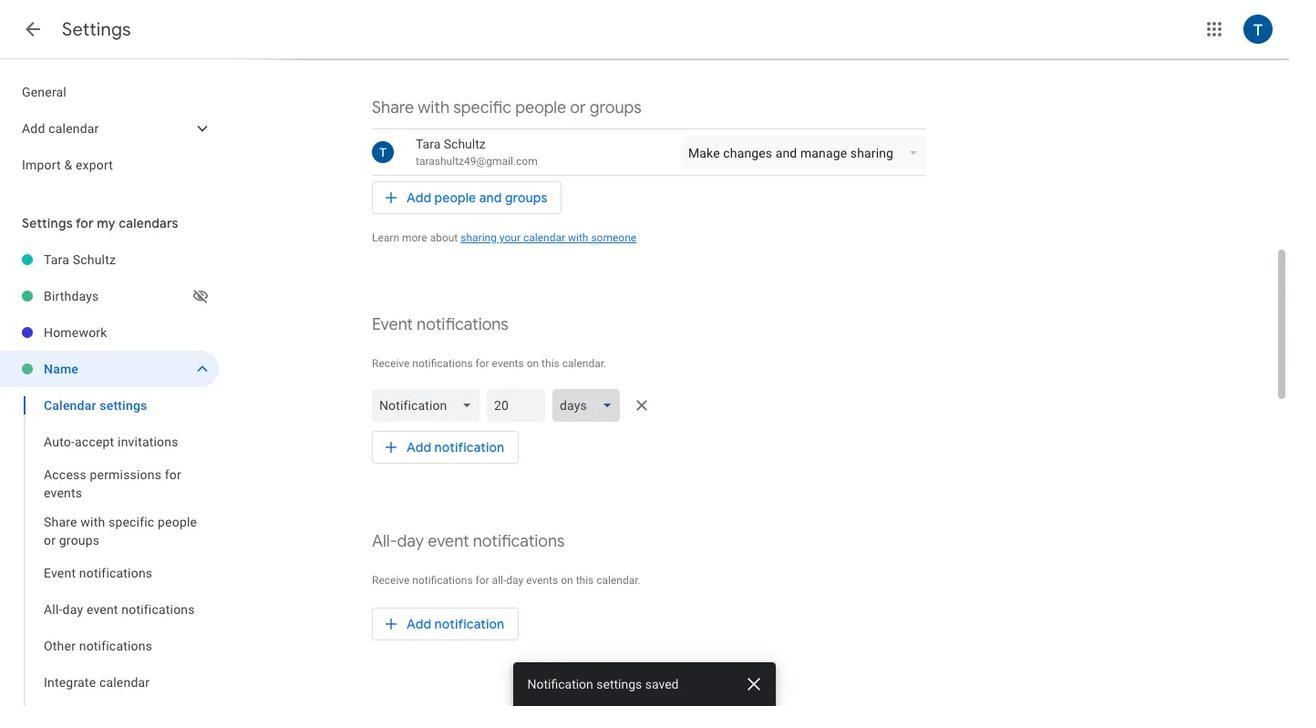 Task type: describe. For each thing, give the bounding box(es) containing it.
receive for all-
[[372, 575, 410, 587]]

event inside settings for my calendars tree
[[87, 603, 118, 617]]

add people and groups
[[407, 190, 548, 206]]

tara for tara schultz
[[44, 253, 69, 267]]

0 vertical spatial or
[[570, 98, 586, 119]]

event inside settings for my calendars tree
[[44, 566, 76, 581]]

0 horizontal spatial on
[[527, 358, 539, 370]]

settings heading
[[62, 18, 131, 41]]

sharing
[[461, 232, 497, 244]]

people inside button
[[435, 190, 476, 206]]

Days in advance for notification number field
[[495, 389, 539, 422]]

1 vertical spatial on
[[561, 575, 573, 587]]

1 horizontal spatial event notifications
[[372, 315, 509, 336]]

your
[[500, 232, 521, 244]]

events for permissions
[[44, 486, 82, 501]]

settings for notification
[[597, 678, 643, 692]]

birthdays tree item
[[0, 278, 219, 315]]

0 vertical spatial groups
[[590, 98, 642, 119]]

receive notifications for events on this calendar.
[[372, 358, 607, 370]]

notification settings saved
[[528, 678, 679, 692]]

2 add notification button from the top
[[372, 603, 519, 647]]

and
[[479, 190, 502, 206]]

0 vertical spatial all-day event notifications
[[372, 532, 565, 553]]

tree containing general
[[0, 74, 219, 183]]

integrate calendar
[[44, 676, 150, 690]]

general
[[22, 85, 67, 99]]

day inside settings for my calendars tree
[[63, 603, 83, 617]]

all-day event notifications inside settings for my calendars tree
[[44, 603, 195, 617]]

calendar
[[44, 399, 96, 413]]

people inside settings for my calendars tree
[[158, 515, 197, 530]]

go back image
[[22, 18, 44, 40]]

share inside the share with specific people or groups
[[44, 515, 77, 530]]

access
[[44, 468, 87, 483]]

1 horizontal spatial day
[[397, 532, 424, 553]]

1 add notification button from the top
[[372, 426, 519, 470]]

0 vertical spatial this
[[542, 358, 560, 370]]

add calendar
[[22, 121, 99, 136]]

saved
[[646, 678, 679, 692]]

events for notifications
[[492, 358, 524, 370]]

2 horizontal spatial with
[[568, 232, 589, 244]]

event notifications inside settings for my calendars tree
[[44, 566, 153, 581]]

1 horizontal spatial event
[[372, 315, 413, 336]]

1 vertical spatial day
[[506, 575, 524, 587]]

20 days before element
[[372, 386, 927, 426]]

tarashultz49@gmail.com
[[416, 155, 538, 168]]

schultz for tara schultz tarashultz49@gmail.com
[[444, 137, 486, 151]]

groups inside the share with specific people or groups
[[59, 534, 100, 548]]

someone
[[591, 232, 637, 244]]

add notification for first "add notification" button from the bottom of the page
[[407, 617, 505, 633]]

receive for event
[[372, 358, 410, 370]]

auto-
[[44, 435, 75, 450]]

1 horizontal spatial this
[[576, 575, 594, 587]]

0 vertical spatial calendar.
[[563, 358, 607, 370]]

2 vertical spatial events
[[526, 575, 558, 587]]

other
[[44, 639, 76, 654]]

name
[[44, 362, 78, 377]]

0 vertical spatial all-
[[372, 532, 397, 553]]

permissions
[[90, 468, 162, 483]]

birthdays link
[[44, 278, 190, 315]]

settings for my calendars
[[22, 215, 178, 232]]

name link
[[44, 351, 186, 388]]

sharing your calendar with someone link
[[461, 232, 637, 244]]

export
[[76, 158, 113, 172]]

invitations
[[118, 435, 178, 450]]

1 horizontal spatial share
[[372, 98, 414, 119]]

for for access permissions for events
[[165, 468, 182, 483]]



Task type: locate. For each thing, give the bounding box(es) containing it.
events up days in advance for notification number field
[[492, 358, 524, 370]]

my
[[97, 215, 116, 232]]

settings
[[62, 18, 131, 41], [22, 215, 73, 232]]

None field
[[372, 389, 487, 422], [553, 389, 628, 422], [372, 389, 487, 422], [553, 389, 628, 422]]

with up 'tara schultz tarashultz49@gmail.com'
[[418, 98, 450, 119]]

notification down days in advance for notification number field
[[435, 440, 505, 456]]

calendar down other notifications
[[99, 676, 150, 690]]

2 vertical spatial calendar
[[99, 676, 150, 690]]

1 horizontal spatial people
[[435, 190, 476, 206]]

settings for calendar
[[100, 399, 147, 413]]

auto-accept invitations
[[44, 435, 178, 450]]

specific down access permissions for events at the left bottom
[[109, 515, 155, 530]]

2 add notification from the top
[[407, 617, 505, 633]]

homework
[[44, 326, 107, 340]]

1 vertical spatial with
[[568, 232, 589, 244]]

1 vertical spatial settings
[[597, 678, 643, 692]]

tara schultz tree item
[[0, 242, 219, 278]]

0 horizontal spatial schultz
[[73, 253, 116, 267]]

event
[[428, 532, 469, 553], [87, 603, 118, 617]]

0 vertical spatial receive
[[372, 358, 410, 370]]

2 horizontal spatial groups
[[590, 98, 642, 119]]

2 vertical spatial groups
[[59, 534, 100, 548]]

day
[[397, 532, 424, 553], [506, 575, 524, 587], [63, 603, 83, 617]]

0 vertical spatial people
[[515, 98, 567, 119]]

2 horizontal spatial events
[[526, 575, 558, 587]]

tree item
[[0, 701, 219, 707]]

settings for settings for my calendars
[[22, 215, 73, 232]]

learn more about sharing your calendar with someone
[[372, 232, 637, 244]]

add notification down all- at the left bottom of page
[[407, 617, 505, 633]]

notification
[[528, 678, 594, 692]]

schultz down settings for my calendars
[[73, 253, 116, 267]]

share
[[372, 98, 414, 119], [44, 515, 77, 530]]

0 horizontal spatial event notifications
[[44, 566, 153, 581]]

1 notification from the top
[[435, 440, 505, 456]]

calendar settings
[[44, 399, 147, 413]]

1 vertical spatial tara
[[44, 253, 69, 267]]

tara inside 'tara schultz tarashultz49@gmail.com'
[[416, 137, 441, 151]]

0 vertical spatial specific
[[454, 98, 512, 119]]

integrate
[[44, 676, 96, 690]]

all-day event notifications
[[372, 532, 565, 553], [44, 603, 195, 617]]

0 horizontal spatial day
[[63, 603, 83, 617]]

2 horizontal spatial day
[[506, 575, 524, 587]]

1 vertical spatial add notification button
[[372, 603, 519, 647]]

groups inside button
[[505, 190, 548, 206]]

tara for tara schultz tarashultz49@gmail.com
[[416, 137, 441, 151]]

event
[[372, 315, 413, 336], [44, 566, 76, 581]]

event up other notifications
[[87, 603, 118, 617]]

settings for settings
[[62, 18, 131, 41]]

0 vertical spatial notification
[[435, 440, 505, 456]]

1 vertical spatial people
[[435, 190, 476, 206]]

group containing calendar settings
[[0, 388, 219, 707]]

0 horizontal spatial share with specific people or groups
[[44, 515, 197, 548]]

0 horizontal spatial specific
[[109, 515, 155, 530]]

event up 'receive notifications for all-day events on this calendar.'
[[428, 532, 469, 553]]

0 horizontal spatial share
[[44, 515, 77, 530]]

0 horizontal spatial all-day event notifications
[[44, 603, 195, 617]]

0 horizontal spatial tara
[[44, 253, 69, 267]]

1 vertical spatial settings
[[22, 215, 73, 232]]

schultz up the tarashultz49@gmail.com
[[444, 137, 486, 151]]

notifications
[[417, 315, 509, 336], [413, 358, 473, 370], [473, 532, 565, 553], [79, 566, 153, 581], [413, 575, 473, 587], [122, 603, 195, 617], [79, 639, 152, 654]]

tara inside tree item
[[44, 253, 69, 267]]

1 receive from the top
[[372, 358, 410, 370]]

people
[[515, 98, 567, 119], [435, 190, 476, 206], [158, 515, 197, 530]]

events
[[492, 358, 524, 370], [44, 486, 82, 501], [526, 575, 558, 587]]

1 vertical spatial or
[[44, 534, 56, 548]]

tara schultz
[[44, 253, 116, 267]]

1 vertical spatial specific
[[109, 515, 155, 530]]

birthdays
[[44, 289, 99, 304]]

0 vertical spatial schultz
[[444, 137, 486, 151]]

1 horizontal spatial settings
[[597, 678, 643, 692]]

0 horizontal spatial this
[[542, 358, 560, 370]]

settings right go back icon
[[62, 18, 131, 41]]

add notification for second "add notification" button from the bottom of the page
[[407, 440, 505, 456]]

share with specific people or groups
[[372, 98, 642, 119], [44, 515, 197, 548]]

group
[[0, 388, 219, 707]]

import
[[22, 158, 61, 172]]

calendar up & on the top of the page
[[49, 121, 99, 136]]

receive
[[372, 358, 410, 370], [372, 575, 410, 587]]

calendar for add calendar
[[49, 121, 99, 136]]

name tree item
[[0, 351, 219, 388]]

calendar right "your"
[[523, 232, 566, 244]]

import & export
[[22, 158, 113, 172]]

1 vertical spatial all-
[[44, 603, 63, 617]]

homework tree item
[[0, 315, 219, 351]]

for for receive notifications for all-day events on this calendar.
[[476, 575, 489, 587]]

event notifications up receive notifications for events on this calendar.
[[372, 315, 509, 336]]

calendars
[[119, 215, 178, 232]]

people up 'tara schultz tarashultz49@gmail.com'
[[515, 98, 567, 119]]

1 horizontal spatial or
[[570, 98, 586, 119]]

1 vertical spatial groups
[[505, 190, 548, 206]]

1 horizontal spatial event
[[428, 532, 469, 553]]

learn
[[372, 232, 400, 244]]

0 vertical spatial share
[[372, 98, 414, 119]]

with inside the share with specific people or groups
[[81, 515, 105, 530]]

&
[[64, 158, 72, 172]]

2 vertical spatial day
[[63, 603, 83, 617]]

with left someone
[[568, 232, 589, 244]]

add inside button
[[407, 190, 432, 206]]

1 horizontal spatial with
[[418, 98, 450, 119]]

events right all- at the left bottom of page
[[526, 575, 558, 587]]

notification for first "add notification" button from the bottom of the page
[[435, 617, 505, 633]]

schultz inside 'tara schultz tarashultz49@gmail.com'
[[444, 137, 486, 151]]

0 horizontal spatial groups
[[59, 534, 100, 548]]

on
[[527, 358, 539, 370], [561, 575, 573, 587]]

groups
[[590, 98, 642, 119], [505, 190, 548, 206], [59, 534, 100, 548]]

with down access permissions for events at the left bottom
[[81, 515, 105, 530]]

1 horizontal spatial share with specific people or groups
[[372, 98, 642, 119]]

add notification button down days in advance for notification number field
[[372, 426, 519, 470]]

specific inside the share with specific people or groups
[[109, 515, 155, 530]]

0 vertical spatial events
[[492, 358, 524, 370]]

1 vertical spatial add notification
[[407, 617, 505, 633]]

0 vertical spatial day
[[397, 532, 424, 553]]

0 horizontal spatial events
[[44, 486, 82, 501]]

all-day event notifications up all- at the left bottom of page
[[372, 532, 565, 553]]

people left and
[[435, 190, 476, 206]]

add notification button down all- at the left bottom of page
[[372, 603, 519, 647]]

0 horizontal spatial people
[[158, 515, 197, 530]]

0 horizontal spatial settings
[[100, 399, 147, 413]]

0 vertical spatial with
[[418, 98, 450, 119]]

or
[[570, 98, 586, 119], [44, 534, 56, 548]]

other notifications
[[44, 639, 152, 654]]

0 horizontal spatial or
[[44, 534, 56, 548]]

for
[[76, 215, 94, 232], [476, 358, 489, 370], [165, 468, 182, 483], [476, 575, 489, 587]]

1 horizontal spatial all-day event notifications
[[372, 532, 565, 553]]

schultz
[[444, 137, 486, 151], [73, 253, 116, 267]]

settings down the name link
[[100, 399, 147, 413]]

settings for my calendars tree
[[0, 242, 219, 707]]

1 vertical spatial share
[[44, 515, 77, 530]]

homework link
[[44, 315, 219, 351]]

about
[[430, 232, 458, 244]]

accept
[[75, 435, 114, 450]]

0 horizontal spatial event
[[87, 603, 118, 617]]

0 vertical spatial calendar
[[49, 121, 99, 136]]

calendar
[[49, 121, 99, 136], [523, 232, 566, 244], [99, 676, 150, 690]]

events down access in the left bottom of the page
[[44, 486, 82, 501]]

0 horizontal spatial with
[[81, 515, 105, 530]]

share with specific people or groups up 'tara schultz tarashultz49@gmail.com'
[[372, 98, 642, 119]]

notification for second "add notification" button from the bottom of the page
[[435, 440, 505, 456]]

event notifications up other notifications
[[44, 566, 153, 581]]

receive notifications for all-day events on this calendar.
[[372, 575, 641, 587]]

all-
[[372, 532, 397, 553], [44, 603, 63, 617]]

1 horizontal spatial schultz
[[444, 137, 486, 151]]

1 horizontal spatial tara
[[416, 137, 441, 151]]

1 vertical spatial notification
[[435, 617, 505, 633]]

settings inside settings for my calendars tree
[[100, 399, 147, 413]]

tara up the tarashultz49@gmail.com
[[416, 137, 441, 151]]

settings left saved
[[597, 678, 643, 692]]

calendar.
[[563, 358, 607, 370], [597, 575, 641, 587]]

1 horizontal spatial all-
[[372, 532, 397, 553]]

events inside access permissions for events
[[44, 486, 82, 501]]

0 vertical spatial add notification
[[407, 440, 505, 456]]

0 vertical spatial event
[[372, 315, 413, 336]]

1 vertical spatial schultz
[[73, 253, 116, 267]]

1 vertical spatial calendar.
[[597, 575, 641, 587]]

1 vertical spatial event
[[87, 603, 118, 617]]

for for receive notifications for events on this calendar.
[[476, 358, 489, 370]]

add notification button
[[372, 426, 519, 470], [372, 603, 519, 647]]

tree
[[0, 74, 219, 183]]

1 vertical spatial events
[[44, 486, 82, 501]]

tara
[[416, 137, 441, 151], [44, 253, 69, 267]]

all- inside settings for my calendars tree
[[44, 603, 63, 617]]

event up other
[[44, 566, 76, 581]]

1 vertical spatial all-day event notifications
[[44, 603, 195, 617]]

share with specific people or groups down access permissions for events at the left bottom
[[44, 515, 197, 548]]

tara schultz tarashultz49@gmail.com
[[416, 137, 538, 168]]

1 horizontal spatial groups
[[505, 190, 548, 206]]

notification down all- at the left bottom of page
[[435, 617, 505, 633]]

1 vertical spatial this
[[576, 575, 594, 587]]

people down the permissions
[[158, 515, 197, 530]]

more
[[402, 232, 427, 244]]

1 vertical spatial share with specific people or groups
[[44, 515, 197, 548]]

0 horizontal spatial event
[[44, 566, 76, 581]]

1 vertical spatial receive
[[372, 575, 410, 587]]

notification
[[435, 440, 505, 456], [435, 617, 505, 633]]

this
[[542, 358, 560, 370], [576, 575, 594, 587]]

0 horizontal spatial all-
[[44, 603, 63, 617]]

0 vertical spatial tara
[[416, 137, 441, 151]]

0 vertical spatial add notification button
[[372, 426, 519, 470]]

0 vertical spatial settings
[[62, 18, 131, 41]]

event down learn
[[372, 315, 413, 336]]

schultz for tara schultz
[[73, 253, 116, 267]]

specific up 'tara schultz tarashultz49@gmail.com'
[[454, 98, 512, 119]]

share with specific people or groups inside settings for my calendars tree
[[44, 515, 197, 548]]

1 vertical spatial event notifications
[[44, 566, 153, 581]]

1 vertical spatial event
[[44, 566, 76, 581]]

add notification down days in advance for notification number field
[[407, 440, 505, 456]]

2 notification from the top
[[435, 617, 505, 633]]

settings up tara schultz
[[22, 215, 73, 232]]

on right all- at the left bottom of page
[[561, 575, 573, 587]]

calendar for integrate calendar
[[99, 676, 150, 690]]

0 vertical spatial share with specific people or groups
[[372, 98, 642, 119]]

access permissions for events
[[44, 468, 182, 501]]

1 horizontal spatial specific
[[454, 98, 512, 119]]

2 vertical spatial with
[[81, 515, 105, 530]]

2 horizontal spatial people
[[515, 98, 567, 119]]

on up days in advance for notification number field
[[527, 358, 539, 370]]

event notifications
[[372, 315, 509, 336], [44, 566, 153, 581]]

settings
[[100, 399, 147, 413], [597, 678, 643, 692]]

0 vertical spatial event
[[428, 532, 469, 553]]

with
[[418, 98, 450, 119], [568, 232, 589, 244], [81, 515, 105, 530]]

specific
[[454, 98, 512, 119], [109, 515, 155, 530]]

0 vertical spatial on
[[527, 358, 539, 370]]

add people and groups button
[[372, 176, 562, 220]]

0 vertical spatial settings
[[100, 399, 147, 413]]

all-
[[492, 575, 506, 587]]

or inside the share with specific people or groups
[[44, 534, 56, 548]]

0 vertical spatial event notifications
[[372, 315, 509, 336]]

all-day event notifications up other notifications
[[44, 603, 195, 617]]

tara up birthdays
[[44, 253, 69, 267]]

schultz inside tara schultz tree item
[[73, 253, 116, 267]]

1 add notification from the top
[[407, 440, 505, 456]]

1 horizontal spatial on
[[561, 575, 573, 587]]

for inside access permissions for events
[[165, 468, 182, 483]]

2 vertical spatial people
[[158, 515, 197, 530]]

1 vertical spatial calendar
[[523, 232, 566, 244]]

add
[[22, 121, 45, 136], [407, 190, 432, 206], [407, 440, 432, 456], [407, 617, 432, 633]]

1 horizontal spatial events
[[492, 358, 524, 370]]

add notification
[[407, 440, 505, 456], [407, 617, 505, 633]]

2 receive from the top
[[372, 575, 410, 587]]



Task type: vqa. For each thing, say whether or not it's contained in the screenshot.
the topmost Schultz
yes



